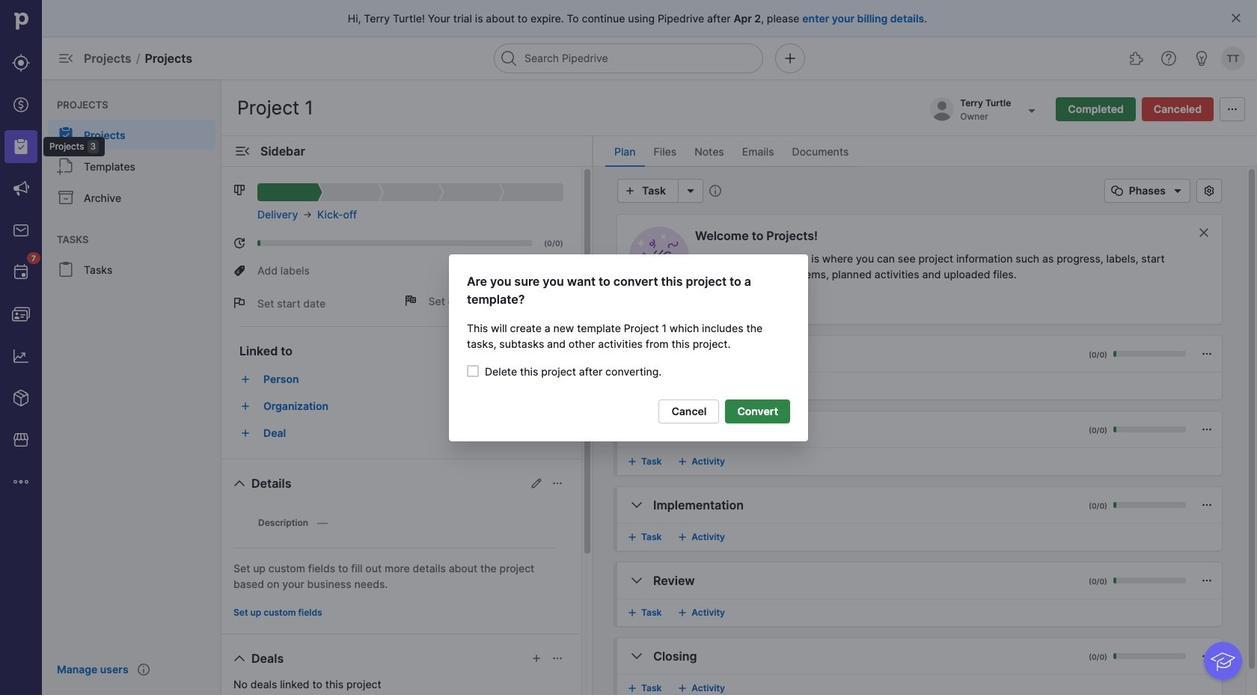 Task type: locate. For each thing, give the bounding box(es) containing it.
home image
[[10, 10, 32, 32]]

sales inbox image
[[12, 222, 30, 240]]

color undefined image right the projects icon
[[57, 126, 75, 144]]

deals image
[[12, 96, 30, 114]]

menu toggle image
[[57, 49, 75, 67]]

products image
[[12, 389, 30, 407]]

menu item
[[42, 120, 222, 150], [0, 126, 42, 168]]

color primary image
[[234, 142, 251, 160], [1108, 185, 1126, 197], [1201, 185, 1218, 197], [234, 265, 245, 277], [234, 297, 245, 309], [628, 345, 646, 363], [1201, 348, 1213, 360], [467, 365, 479, 377], [231, 475, 248, 492], [531, 478, 543, 489], [552, 478, 564, 489], [1201, 499, 1213, 511], [628, 572, 646, 590], [1201, 575, 1213, 587], [628, 647, 646, 665], [231, 650, 248, 668], [1201, 650, 1213, 662], [531, 653, 543, 665]]

color undefined image
[[57, 126, 75, 144], [57, 189, 75, 207]]

0 vertical spatial color undefined image
[[57, 126, 75, 144]]

campaigns image
[[12, 180, 30, 198]]

color undefined image
[[57, 157, 75, 175], [57, 260, 75, 278], [12, 263, 30, 281]]

dialog
[[0, 0, 1257, 695]]

leads image
[[12, 54, 30, 72]]

menu
[[0, 0, 105, 695], [42, 79, 222, 695]]

projects image
[[12, 138, 30, 156]]

color undefined image right "campaigns" image
[[57, 189, 75, 207]]

quick help image
[[1160, 49, 1178, 67]]

color link image
[[240, 400, 251, 412], [240, 427, 251, 439], [626, 456, 638, 468], [677, 456, 689, 468], [626, 607, 638, 619], [677, 683, 689, 695]]

quick add image
[[781, 49, 799, 67]]

info image
[[137, 664, 149, 676]]

knowledge center bot, also known as kc bot is an onboarding assistant that allows you to see the list of onboarding items in one place for quick and easy reference. this improves your in-app experience. image
[[1204, 642, 1242, 680]]

1 vertical spatial color undefined image
[[57, 189, 75, 207]]

color link image
[[240, 373, 251, 385], [626, 531, 638, 543], [677, 531, 689, 543], [677, 607, 689, 619], [626, 683, 638, 695]]

marketplace image
[[12, 431, 30, 449]]

color primary image
[[1230, 12, 1242, 24], [1224, 103, 1242, 115], [1169, 182, 1187, 200], [234, 184, 245, 196], [621, 185, 639, 197], [1195, 227, 1213, 239], [234, 237, 245, 249], [405, 295, 417, 307], [628, 421, 646, 439], [1201, 424, 1213, 436], [628, 496, 646, 514], [552, 653, 564, 665]]

transfer ownership image
[[1023, 101, 1041, 119]]



Task type: vqa. For each thing, say whether or not it's contained in the screenshot.
the rightmost color secondary icon
no



Task type: describe. For each thing, give the bounding box(es) containing it.
more image
[[12, 473, 30, 491]]

more options image
[[682, 185, 700, 197]]

sales assistant image
[[1193, 49, 1211, 67]]

1 color undefined image from the top
[[57, 126, 75, 144]]

contacts image
[[12, 305, 30, 323]]

2 color undefined image from the top
[[57, 189, 75, 207]]

info image
[[709, 185, 721, 197]]

Search Pipedrive field
[[494, 43, 763, 73]]

Project 1 text field
[[234, 92, 340, 122]]

insights image
[[12, 347, 30, 365]]



